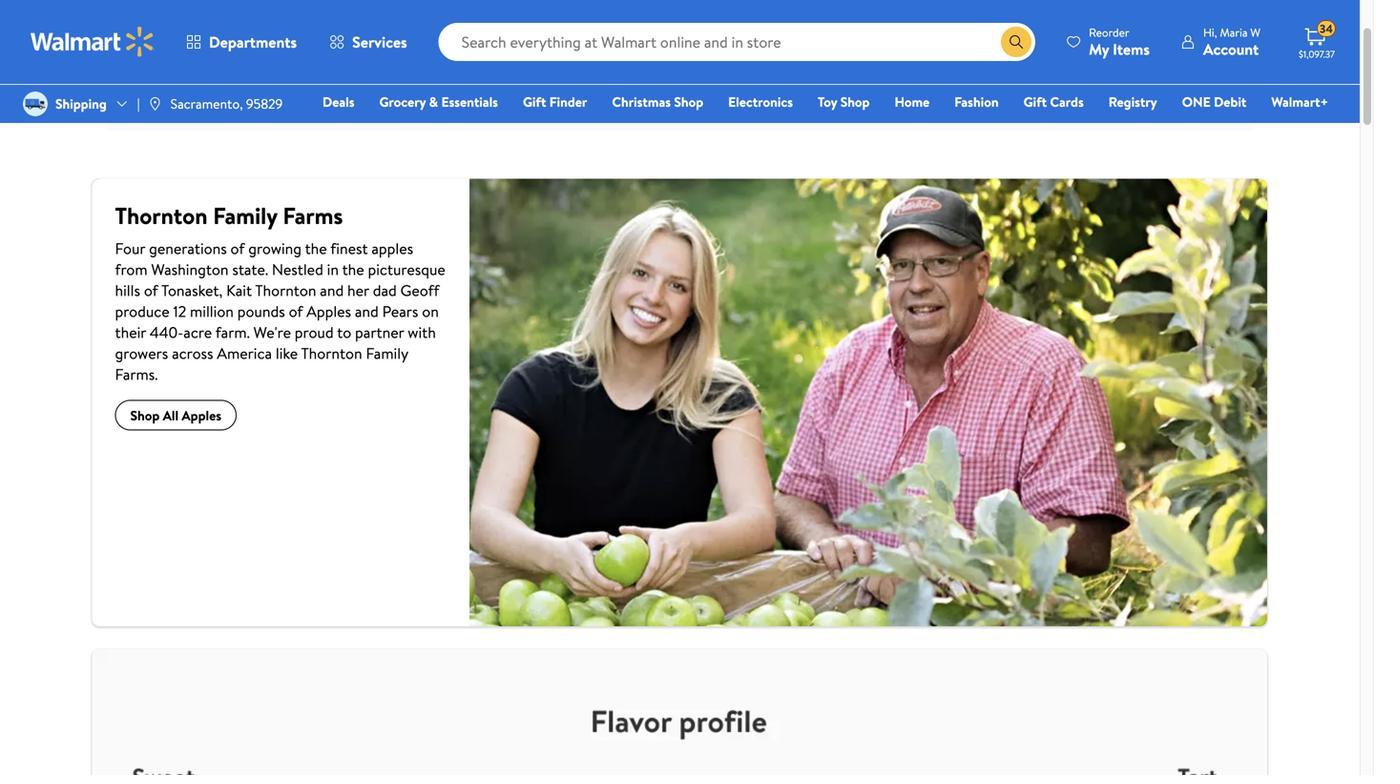 Task type: vqa. For each thing, say whether or not it's contained in the screenshot.
Use
no



Task type: locate. For each thing, give the bounding box(es) containing it.
variety.
[[759, 57, 807, 78]]

and left pears
[[355, 301, 379, 322]]

apples
[[307, 301, 351, 322], [182, 406, 221, 425]]

million
[[190, 301, 234, 322]]

family up growing
[[213, 200, 277, 232]]

deals link
[[314, 92, 363, 112]]

gift left 'cards'
[[1024, 93, 1047, 111]]

her
[[347, 280, 369, 301]]

0 vertical spatial thornton
[[115, 200, 208, 232]]

thornton family farms four generations of growing the finest apples from washington state.  nestled in the picturesque hills of tonasket, kait thornton and her dad geoff produce 12 million pounds of apples and pears on their 440-acre farm.  we're proud to partner with growers across america like thornton family farms.
[[115, 200, 445, 385]]

thornton right like at the top of the page
[[301, 343, 362, 364]]

0 vertical spatial to
[[667, 57, 682, 78]]

and
[[320, 280, 344, 301], [355, 301, 379, 322]]

1 vertical spatial apples
[[182, 406, 221, 425]]

apple buying guide. explore the ways to enjoy each variety. image
[[107, 0, 1253, 133]]

walmart+ link
[[1263, 92, 1337, 112]]

0 horizontal spatial the
[[305, 238, 327, 259]]

0 vertical spatial apples
[[307, 301, 351, 322]]

buying
[[645, 25, 714, 57]]

to right ways
[[667, 57, 682, 78]]

with
[[408, 322, 436, 343]]

shop down enjoy in the top of the page
[[674, 93, 703, 111]]

1 horizontal spatial to
[[667, 57, 682, 78]]

to right proud
[[337, 322, 351, 343]]

shop for christmas shop
[[674, 93, 703, 111]]

the left ways
[[607, 57, 629, 78]]

1 gift from the left
[[523, 93, 546, 111]]

2 gift from the left
[[1024, 93, 1047, 111]]

my
[[1089, 39, 1109, 60]]

the down farms
[[305, 238, 327, 259]]

Walmart Site-Wide search field
[[439, 23, 1035, 61]]

farm.
[[215, 322, 250, 343]]

home
[[895, 93, 930, 111]]

pounds
[[237, 301, 285, 322]]

family down pears
[[366, 343, 408, 364]]

farms
[[283, 200, 343, 232]]

1 horizontal spatial shop
[[674, 93, 703, 111]]

walmart image
[[31, 27, 155, 57]]

and left her
[[320, 280, 344, 301]]

nestled
[[272, 259, 323, 280]]

explore
[[553, 57, 603, 78]]

0 horizontal spatial and
[[320, 280, 344, 301]]

cards
[[1050, 93, 1084, 111]]

of right pounds
[[289, 301, 303, 322]]

 image
[[148, 96, 163, 112]]

shop left all
[[130, 406, 160, 425]]

of right hills
[[144, 280, 158, 301]]

finder
[[549, 93, 587, 111]]

to
[[667, 57, 682, 78], [337, 322, 351, 343]]

gift for gift finder
[[523, 93, 546, 111]]

thornton up "generations"
[[115, 200, 208, 232]]

12
[[173, 301, 186, 322]]

0 vertical spatial family
[[213, 200, 277, 232]]

services
[[352, 31, 407, 52]]

enjoy
[[685, 57, 721, 78]]

the right in
[[342, 259, 364, 280]]

34
[[1320, 21, 1333, 37]]

1 vertical spatial thornton
[[255, 280, 316, 301]]

christmas shop link
[[603, 92, 712, 112]]

thornton down growing
[[255, 280, 316, 301]]

growing
[[248, 238, 302, 259]]

washington
[[151, 259, 229, 280]]

1 horizontal spatial gift
[[1024, 93, 1047, 111]]

1 horizontal spatial family
[[366, 343, 408, 364]]

apples down in
[[307, 301, 351, 322]]

0 horizontal spatial apples
[[182, 406, 221, 425]]

to inside apple buying guide explore the ways to enjoy each variety.
[[667, 57, 682, 78]]

|
[[137, 94, 140, 113]]

gift finder
[[523, 93, 587, 111]]

reorder
[[1089, 24, 1129, 41]]

of left growing
[[231, 238, 245, 259]]

gift left finder
[[523, 93, 546, 111]]

hi, maria w account
[[1203, 24, 1261, 60]]

0 horizontal spatial to
[[337, 322, 351, 343]]

shop
[[674, 93, 703, 111], [840, 93, 870, 111], [130, 406, 160, 425]]

1 vertical spatial to
[[337, 322, 351, 343]]

all
[[163, 406, 178, 425]]

proud
[[295, 322, 334, 343]]

shop for toy shop
[[840, 93, 870, 111]]

&
[[429, 93, 438, 111]]

the
[[607, 57, 629, 78], [305, 238, 327, 259], [342, 259, 364, 280]]

440-
[[150, 322, 184, 343]]

the inside apple buying guide explore the ways to enjoy each variety.
[[607, 57, 629, 78]]

toy shop
[[818, 93, 870, 111]]

ways
[[632, 57, 664, 78]]

generations
[[149, 238, 227, 259]]

2 horizontal spatial of
[[289, 301, 303, 322]]

$1,097.37
[[1299, 48, 1335, 61]]

2 horizontal spatial the
[[607, 57, 629, 78]]

1 horizontal spatial apples
[[307, 301, 351, 322]]

family
[[213, 200, 277, 232], [366, 343, 408, 364]]

walmart+
[[1271, 93, 1328, 111]]

pears
[[382, 301, 418, 322]]

 image
[[23, 92, 48, 116]]

0 horizontal spatial gift
[[523, 93, 546, 111]]

america
[[217, 343, 272, 364]]

apple buying guide explore the ways to enjoy each variety.
[[553, 25, 807, 78]]

account
[[1203, 39, 1259, 60]]

fashion
[[954, 93, 999, 111]]

registry link
[[1100, 92, 1166, 112]]

one debit
[[1182, 93, 1247, 111]]

essentials
[[441, 93, 498, 111]]

of
[[231, 238, 245, 259], [144, 280, 158, 301], [289, 301, 303, 322]]

gift
[[523, 93, 546, 111], [1024, 93, 1047, 111]]

thornton
[[115, 200, 208, 232], [255, 280, 316, 301], [301, 343, 362, 364]]

2 horizontal spatial shop
[[840, 93, 870, 111]]

1 horizontal spatial the
[[342, 259, 364, 280]]

reorder my items
[[1089, 24, 1150, 60]]

items
[[1113, 39, 1150, 60]]

shop right toy
[[840, 93, 870, 111]]

apples right all
[[182, 406, 221, 425]]



Task type: describe. For each thing, give the bounding box(es) containing it.
we're
[[253, 322, 291, 343]]

growers
[[115, 343, 168, 364]]

shop all apples link
[[115, 400, 237, 431]]

grocery & essentials
[[379, 93, 498, 111]]

partner
[[355, 322, 404, 343]]

services button
[[313, 19, 423, 65]]

deals
[[323, 93, 355, 111]]

toy shop link
[[809, 92, 878, 112]]

grocery & essentials link
[[371, 92, 507, 112]]

w
[[1250, 24, 1261, 41]]

four
[[115, 238, 145, 259]]

shop all apples
[[130, 406, 221, 425]]

one debit link
[[1174, 92, 1255, 112]]

0 horizontal spatial family
[[213, 200, 277, 232]]

finest
[[330, 238, 368, 259]]

electronics link
[[720, 92, 802, 112]]

christmas shop
[[612, 93, 703, 111]]

on
[[422, 301, 439, 322]]

2 vertical spatial thornton
[[301, 343, 362, 364]]

from
[[115, 259, 148, 280]]

1 horizontal spatial of
[[231, 238, 245, 259]]

search icon image
[[1009, 34, 1024, 50]]

Search search field
[[439, 23, 1035, 61]]

dad
[[373, 280, 397, 301]]

0 horizontal spatial shop
[[130, 406, 160, 425]]

departments button
[[170, 19, 313, 65]]

0 horizontal spatial of
[[144, 280, 158, 301]]

apples inside the thornton family farms four generations of growing the finest apples from washington state.  nestled in the picturesque hills of tonasket, kait thornton and her dad geoff produce 12 million pounds of apples and pears on their 440-acre farm.  we're proud to partner with growers across america like thornton family farms.
[[307, 301, 351, 322]]

one
[[1182, 93, 1211, 111]]

tonasket,
[[161, 280, 223, 301]]

95829
[[246, 94, 283, 113]]

in
[[327, 259, 339, 280]]

hi,
[[1203, 24, 1217, 41]]

maria
[[1220, 24, 1248, 41]]

guide
[[720, 25, 779, 57]]

grocery
[[379, 93, 426, 111]]

shipping
[[55, 94, 107, 113]]

sacramento, 95829
[[170, 94, 283, 113]]

fashion link
[[946, 92, 1007, 112]]

state.
[[232, 259, 268, 280]]

1 horizontal spatial and
[[355, 301, 379, 322]]

farms.
[[115, 364, 158, 385]]

geoff
[[400, 280, 439, 301]]

christmas
[[612, 93, 671, 111]]

apples
[[372, 238, 413, 259]]

picturesque
[[368, 259, 445, 280]]

acre
[[183, 322, 212, 343]]

to inside the thornton family farms four generations of growing the finest apples from washington state.  nestled in the picturesque hills of tonasket, kait thornton and her dad geoff produce 12 million pounds of apples and pears on their 440-acre farm.  we're proud to partner with growers across america like thornton family farms.
[[337, 322, 351, 343]]

like
[[276, 343, 298, 364]]

electronics
[[728, 93, 793, 111]]

hills
[[115, 280, 140, 301]]

toy
[[818, 93, 837, 111]]

gift for gift cards
[[1024, 93, 1047, 111]]

gift cards link
[[1015, 92, 1092, 112]]

sacramento,
[[170, 94, 243, 113]]

gift cards
[[1024, 93, 1084, 111]]

departments
[[209, 31, 297, 52]]

produce
[[115, 301, 170, 322]]

registry
[[1109, 93, 1157, 111]]

apple
[[581, 25, 640, 57]]

each
[[724, 57, 755, 78]]

1 vertical spatial family
[[366, 343, 408, 364]]

gift finder link
[[514, 92, 596, 112]]

home link
[[886, 92, 938, 112]]

across
[[172, 343, 213, 364]]

their
[[115, 322, 146, 343]]

debit
[[1214, 93, 1247, 111]]

kait
[[226, 280, 252, 301]]



